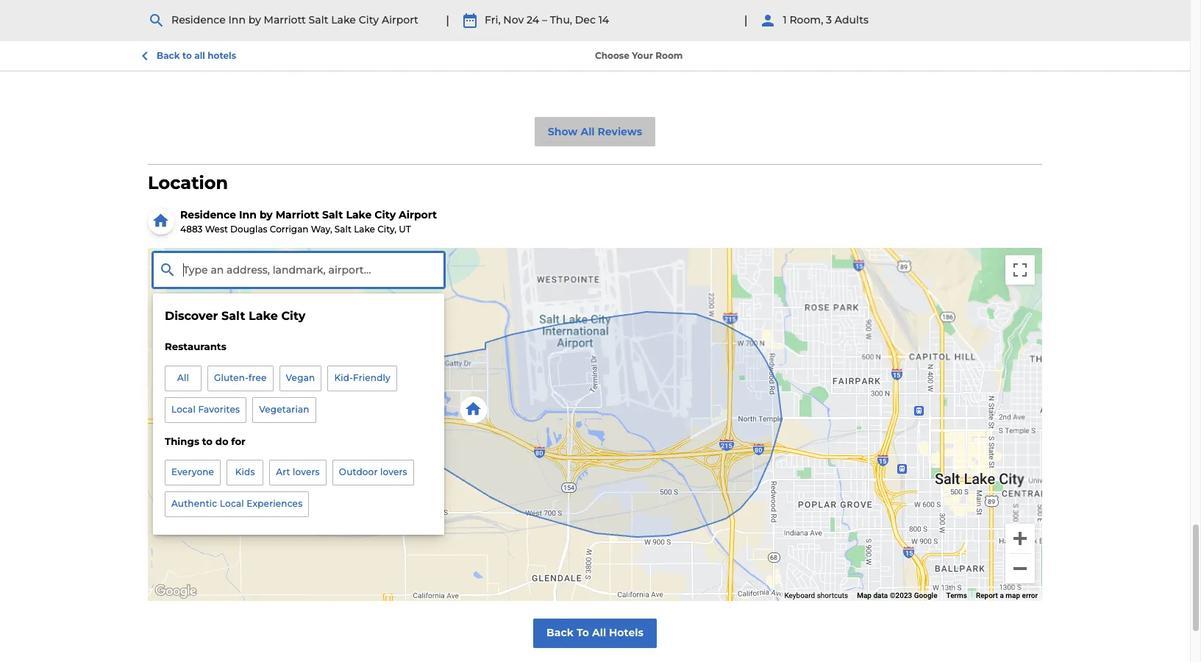 Task type: vqa. For each thing, say whether or not it's contained in the screenshot.
Star for 1374
no



Task type: describe. For each thing, give the bounding box(es) containing it.
overview & photos
[[166, 13, 265, 26]]

shortcuts
[[817, 592, 849, 600]]

1 horizontal spatial $
[[860, 10, 866, 21]]

error
[[1023, 592, 1038, 600]]

everyone
[[171, 467, 214, 478]]

city for residence inn by marriott salt lake city airport 4883 west douglas corrigan way, salt lake city, ut
[[375, 208, 396, 221]]

courtyard
[[604, 0, 657, 9]]

| for fri, nov 24 – thu, dec 14
[[446, 13, 450, 27]]

parking
[[809, 0, 850, 9]]

back to all hotels button
[[136, 47, 236, 65]]

2 vertical spatial for
[[231, 435, 246, 447]]

douglas
[[230, 223, 268, 235]]

as
[[362, 12, 373, 26]]

that
[[980, 0, 1001, 9]]

inn inside be careful! booking.com actually booked me for the courtyard inn which is right across the parking lot. i am not happy with that move as i specifically reserved a room at the residence inn for the free breakfast (with a large family free breakfast is a big deal when traveling.)
[[659, 0, 676, 9]]

vegetarian
[[259, 404, 310, 415]]

to for things
[[202, 435, 213, 447]]

room,
[[790, 13, 824, 27]]

lovers for outdoor lovers
[[380, 467, 408, 478]]

rooms button
[[284, 1, 356, 40]]

1 vertical spatial local
[[220, 498, 244, 509]]

0 vertical spatial for
[[567, 0, 581, 9]]

way,
[[311, 223, 332, 235]]

1 horizontal spatial i
[[871, 0, 875, 9]]

back to all hotels
[[547, 626, 644, 640]]

kids
[[235, 467, 255, 478]]

by for residence inn by marriott salt lake city airport 4883 west douglas corrigan way, salt lake city, ut
[[260, 208, 273, 221]]

$ 1503 $ 1360
[[831, 8, 908, 29]]

&
[[218, 13, 225, 26]]

| for 1 room, 3 adults
[[745, 13, 748, 27]]

choose
[[595, 50, 630, 61]]

right
[[725, 0, 750, 9]]

choose your room
[[595, 50, 683, 61]]

discover
[[165, 309, 218, 323]]

1 breakfast from the left
[[697, 12, 746, 26]]

2 horizontal spatial for
[[637, 12, 651, 26]]

hotels
[[208, 50, 236, 61]]

fri,
[[485, 13, 501, 27]]

show all reviews button
[[535, 117, 656, 147]]

room
[[499, 12, 527, 26]]

–
[[542, 13, 547, 27]]

experiences
[[247, 498, 303, 509]]

city,
[[378, 223, 397, 235]]

ut
[[399, 223, 411, 235]]

0 horizontal spatial is
[[714, 0, 722, 9]]

1360
[[867, 8, 908, 29]]

Type an address, landmark, airport... text field
[[153, 252, 445, 288]]

corrigan
[[270, 223, 309, 235]]

residence
[[563, 12, 614, 26]]

a down actually
[[490, 12, 496, 26]]

report a map error
[[977, 592, 1038, 600]]

reviews inside show all reviews button
[[598, 125, 643, 138]]

room
[[656, 50, 683, 61]]

authentic
[[171, 498, 217, 509]]

about
[[465, 13, 497, 26]]

24
[[527, 13, 540, 27]]

terms
[[947, 592, 968, 600]]

reviews inside reviews button
[[534, 13, 577, 26]]

keyboard shortcuts button
[[785, 591, 849, 602]]

google
[[915, 592, 938, 600]]

0 horizontal spatial $
[[831, 16, 835, 23]]

big
[[946, 12, 963, 26]]

to
[[577, 626, 589, 640]]

west
[[205, 223, 228, 235]]

actually
[[461, 0, 502, 9]]

friendly
[[353, 372, 391, 383]]

all inside "link"
[[592, 626, 606, 640]]

location
[[148, 172, 228, 194]]

residence inn by marriott salt lake city airport 4883 west douglas corrigan way, salt lake city, ut
[[180, 208, 437, 235]]

discover salt lake city
[[165, 309, 306, 323]]

airport for residence inn by marriott salt lake city airport
[[382, 13, 419, 27]]

terms link
[[947, 592, 968, 600]]

verified guest
[[282, 62, 345, 73]]

14
[[599, 13, 610, 27]]

fri, nov 24 – thu, dec 14
[[485, 13, 610, 27]]

which
[[679, 0, 711, 9]]

data
[[874, 592, 888, 600]]

booked
[[505, 0, 544, 9]]

do
[[215, 435, 229, 447]]

things
[[165, 435, 199, 447]]

specifically
[[382, 12, 439, 26]]

by for residence inn by marriott salt lake city airport
[[249, 13, 261, 27]]

art
[[276, 467, 290, 478]]

vegan
[[286, 372, 315, 383]]

hotels
[[609, 626, 644, 640]]

thu,
[[550, 13, 573, 27]]

gluten-free
[[214, 372, 267, 383]]

inn
[[617, 12, 634, 26]]

family
[[817, 12, 849, 26]]



Task type: locate. For each thing, give the bounding box(es) containing it.
be careful! booking.com actually booked me for the courtyard inn which is right across the parking lot. i am not happy with that move as i specifically reserved a room at the residence inn for the free breakfast (with a large family free breakfast is a big deal when traveling.)
[[330, 0, 1021, 42]]

1 vertical spatial back
[[547, 626, 574, 640]]

adults
[[835, 13, 869, 27]]

airport inside residence inn by marriott salt lake city airport 4883 west douglas corrigan way, salt lake city, ut
[[399, 208, 437, 221]]

city up city,
[[375, 208, 396, 221]]

all
[[194, 50, 205, 61]]

inn for residence inn by marriott salt lake city airport 4883 west douglas corrigan way, salt lake city, ut
[[239, 208, 257, 221]]

0 vertical spatial airport
[[382, 13, 419, 27]]

1
[[783, 13, 787, 27]]

residence up all
[[171, 13, 226, 27]]

salt right way,
[[335, 223, 352, 235]]

1 room, 3 adults
[[783, 13, 869, 27]]

i right lot.
[[871, 0, 875, 9]]

the up residence on the top of the page
[[584, 0, 602, 9]]

inn inside residence inn by marriott salt lake city airport 4883 west douglas corrigan way, salt lake city, ut
[[239, 208, 257, 221]]

breakfast down right
[[697, 12, 746, 26]]

inn up douglas
[[239, 208, 257, 221]]

| down "booking.com"
[[446, 13, 450, 27]]

reserved
[[442, 12, 487, 26]]

a
[[490, 12, 496, 26], [779, 12, 785, 26], [937, 12, 943, 26], [1000, 592, 1004, 600]]

the down the courtyard
[[654, 12, 671, 26]]

back left the to
[[547, 626, 574, 640]]

map
[[857, 592, 872, 600]]

$ left the 1503
[[831, 16, 835, 23]]

i right as
[[376, 12, 379, 26]]

1 vertical spatial i
[[376, 12, 379, 26]]

0 vertical spatial city
[[359, 13, 379, 27]]

1 vertical spatial marriott
[[276, 208, 319, 221]]

all down restaurants
[[177, 372, 189, 383]]

inn for residence inn by marriott salt lake city airport
[[229, 13, 246, 27]]

all inside button
[[581, 125, 595, 138]]

2 vertical spatial inn
[[239, 208, 257, 221]]

show
[[548, 125, 578, 138]]

marriott up corrigan
[[276, 208, 319, 221]]

is down happy
[[926, 12, 935, 26]]

by inside residence inn by marriott salt lake city airport 4883 west douglas corrigan way, salt lake city, ut
[[260, 208, 273, 221]]

google image
[[152, 582, 200, 601]]

keyboard
[[785, 592, 816, 600]]

not
[[897, 0, 915, 9]]

2 vertical spatial city
[[281, 309, 306, 323]]

overview & photos button
[[149, 1, 282, 40]]

©2023
[[890, 592, 913, 600]]

all right the to
[[592, 626, 606, 640]]

a left big at the top of page
[[937, 12, 943, 26]]

tab list containing overview & photos
[[148, 0, 655, 40]]

1 horizontal spatial to
[[202, 435, 213, 447]]

guest
[[319, 62, 345, 73]]

outdoor lovers
[[339, 467, 408, 478]]

for
[[567, 0, 581, 9], [637, 12, 651, 26], [231, 435, 246, 447]]

am
[[877, 0, 894, 9]]

kid-friendly
[[334, 372, 391, 383]]

a left map
[[1000, 592, 1004, 600]]

breakfast
[[697, 12, 746, 26], [875, 12, 924, 26]]

about button
[[447, 1, 515, 40]]

1 | from the left
[[446, 13, 450, 27]]

residence inside residence inn by marriott salt lake city airport 4883 west douglas corrigan way, salt lake city, ut
[[180, 208, 236, 221]]

3
[[827, 13, 832, 27]]

0 horizontal spatial |
[[446, 13, 450, 27]]

$ down lot.
[[860, 10, 866, 21]]

local down kids
[[220, 498, 244, 509]]

for right me at left top
[[567, 0, 581, 9]]

1 horizontal spatial back
[[547, 626, 574, 640]]

airport up ut
[[399, 208, 437, 221]]

0 vertical spatial is
[[714, 0, 722, 9]]

salt up way,
[[322, 208, 343, 221]]

1 vertical spatial for
[[637, 12, 651, 26]]

lovers right outdoor
[[380, 467, 408, 478]]

marriott for residence inn by marriott salt lake city airport
[[264, 13, 306, 27]]

all right show
[[581, 125, 595, 138]]

reviews button
[[517, 1, 595, 40]]

residence
[[171, 13, 226, 27], [180, 208, 236, 221]]

2 lovers from the left
[[380, 467, 408, 478]]

amenities
[[375, 13, 428, 26]]

1 vertical spatial to
[[202, 435, 213, 447]]

residence up west
[[180, 208, 236, 221]]

photos
[[228, 13, 265, 26]]

authentic local experiences
[[171, 498, 303, 509]]

city inside residence inn by marriott salt lake city airport 4883 west douglas corrigan way, salt lake city, ut
[[375, 208, 396, 221]]

to inside button
[[183, 50, 192, 61]]

1 horizontal spatial is
[[926, 12, 935, 26]]

careful!
[[347, 0, 386, 9]]

free
[[674, 12, 694, 26], [852, 12, 872, 26], [249, 372, 267, 383]]

favorites
[[198, 404, 240, 415]]

free down which
[[674, 12, 694, 26]]

inn
[[659, 0, 676, 9], [229, 13, 246, 27], [239, 208, 257, 221]]

1 vertical spatial reviews
[[598, 125, 643, 138]]

reviews
[[534, 13, 577, 26], [598, 125, 643, 138]]

dec
[[575, 13, 596, 27]]

the down me at left top
[[543, 12, 561, 26]]

to left all
[[183, 50, 192, 61]]

salt right discover
[[221, 309, 245, 323]]

kid-
[[334, 372, 353, 383]]

0 horizontal spatial local
[[171, 404, 196, 415]]

tab list
[[148, 0, 655, 40]]

0 horizontal spatial for
[[231, 435, 246, 447]]

city for residence inn by marriott salt lake city airport
[[359, 13, 379, 27]]

1 vertical spatial by
[[260, 208, 273, 221]]

salt left move at the left of the page
[[309, 13, 329, 27]]

at
[[530, 12, 540, 26]]

None field
[[153, 252, 445, 288]]

1 vertical spatial residence
[[180, 208, 236, 221]]

happy
[[918, 0, 951, 9]]

4883
[[180, 223, 203, 235]]

airport for residence inn by marriott salt lake city airport 4883 west douglas corrigan way, salt lake city, ut
[[399, 208, 437, 221]]

0 vertical spatial back
[[157, 50, 180, 61]]

0 vertical spatial by
[[249, 13, 261, 27]]

back inside "link"
[[547, 626, 574, 640]]

| left the (with
[[745, 13, 748, 27]]

map
[[1006, 592, 1021, 600]]

0 vertical spatial i
[[871, 0, 875, 9]]

0 vertical spatial residence
[[171, 13, 226, 27]]

salt
[[309, 13, 329, 27], [322, 208, 343, 221], [335, 223, 352, 235], [221, 309, 245, 323]]

move
[[330, 12, 359, 26]]

back to all hotels
[[157, 50, 236, 61]]

city down type an address, landmark, airport... text field
[[281, 309, 306, 323]]

1503
[[837, 15, 856, 26]]

0 vertical spatial reviews
[[534, 13, 577, 26]]

traveling.)
[[330, 28, 382, 42]]

0 vertical spatial local
[[171, 404, 196, 415]]

back left all
[[157, 50, 180, 61]]

by right &
[[249, 13, 261, 27]]

reviews right show
[[598, 125, 643, 138]]

marriott inside residence inn by marriott salt lake city airport 4883 west douglas corrigan way, salt lake city, ut
[[276, 208, 319, 221]]

residence inn by marriott salt lake city airport
[[171, 13, 419, 27]]

free down lot.
[[852, 12, 872, 26]]

city down careful! on the top
[[359, 13, 379, 27]]

0 horizontal spatial free
[[249, 372, 267, 383]]

0 horizontal spatial back
[[157, 50, 180, 61]]

back for back to all hotels
[[157, 50, 180, 61]]

inn right &
[[229, 13, 246, 27]]

1 horizontal spatial free
[[674, 12, 694, 26]]

report
[[977, 592, 999, 600]]

back for back to all hotels
[[547, 626, 574, 640]]

1 horizontal spatial lovers
[[380, 467, 408, 478]]

1 horizontal spatial for
[[567, 0, 581, 9]]

1 vertical spatial is
[[926, 12, 935, 26]]

2 vertical spatial all
[[592, 626, 606, 640]]

inn left which
[[659, 0, 676, 9]]

keyboard shortcuts
[[785, 592, 849, 600]]

lovers right art
[[293, 467, 320, 478]]

$
[[860, 10, 866, 21], [831, 16, 835, 23]]

marriott up verified
[[264, 13, 306, 27]]

large
[[787, 12, 814, 26]]

marriott for residence inn by marriott salt lake city airport 4883 west douglas corrigan way, salt lake city, ut
[[276, 208, 319, 221]]

across
[[753, 0, 786, 9]]

0 vertical spatial to
[[183, 50, 192, 61]]

is left right
[[714, 0, 722, 9]]

lovers for art lovers
[[293, 467, 320, 478]]

0 horizontal spatial i
[[376, 12, 379, 26]]

breakfast down "not"
[[875, 12, 924, 26]]

local favorites
[[171, 404, 240, 415]]

by up douglas
[[260, 208, 273, 221]]

city
[[359, 13, 379, 27], [375, 208, 396, 221], [281, 309, 306, 323]]

1 horizontal spatial local
[[220, 498, 244, 509]]

residence for residence inn by marriott salt lake city airport 4883 west douglas corrigan way, salt lake city, ut
[[180, 208, 236, 221]]

1 vertical spatial airport
[[399, 208, 437, 221]]

restaurants
[[165, 341, 226, 353]]

1 lovers from the left
[[293, 467, 320, 478]]

be
[[330, 0, 344, 9]]

1 horizontal spatial breakfast
[[875, 12, 924, 26]]

map data ©2023 google
[[857, 592, 938, 600]]

1 vertical spatial inn
[[229, 13, 246, 27]]

back inside button
[[157, 50, 180, 61]]

things to do for
[[165, 435, 246, 447]]

for right do
[[231, 435, 246, 447]]

report a map error link
[[977, 592, 1038, 600]]

me
[[547, 0, 564, 9]]

your
[[632, 50, 653, 61]]

airport down "booking.com"
[[382, 13, 419, 27]]

a down across
[[779, 12, 785, 26]]

1 vertical spatial city
[[375, 208, 396, 221]]

2 horizontal spatial free
[[852, 12, 872, 26]]

local up things
[[171, 404, 196, 415]]

(with
[[749, 12, 776, 26]]

0 horizontal spatial lovers
[[293, 467, 320, 478]]

1 horizontal spatial reviews
[[598, 125, 643, 138]]

0 vertical spatial marriott
[[264, 13, 306, 27]]

0 horizontal spatial to
[[183, 50, 192, 61]]

2 breakfast from the left
[[875, 12, 924, 26]]

the up large
[[789, 0, 806, 9]]

amenities button
[[357, 1, 446, 40]]

0 vertical spatial all
[[581, 125, 595, 138]]

map region
[[65, 179, 1202, 662]]

overview
[[166, 13, 215, 26]]

0 horizontal spatial breakfast
[[697, 12, 746, 26]]

to left do
[[202, 435, 213, 447]]

reviews down me at left top
[[534, 13, 577, 26]]

lake
[[331, 13, 356, 27], [346, 208, 372, 221], [354, 223, 375, 235], [249, 309, 278, 323]]

free up vegetarian
[[249, 372, 267, 383]]

residence for residence inn by marriott salt lake city airport
[[171, 13, 226, 27]]

art lovers
[[276, 467, 320, 478]]

2 | from the left
[[745, 13, 748, 27]]

to for back
[[183, 50, 192, 61]]

deal
[[966, 12, 988, 26]]

when
[[991, 12, 1021, 26]]

0 horizontal spatial reviews
[[534, 13, 577, 26]]

0 vertical spatial inn
[[659, 0, 676, 9]]

booking.com
[[388, 0, 458, 9]]

is
[[714, 0, 722, 9], [926, 12, 935, 26]]

for right inn
[[637, 12, 651, 26]]

1 vertical spatial all
[[177, 372, 189, 383]]

lot.
[[853, 0, 869, 9]]

1 horizontal spatial |
[[745, 13, 748, 27]]

outdoor
[[339, 467, 378, 478]]

with
[[953, 0, 977, 9]]

marriott
[[264, 13, 306, 27], [276, 208, 319, 221]]



